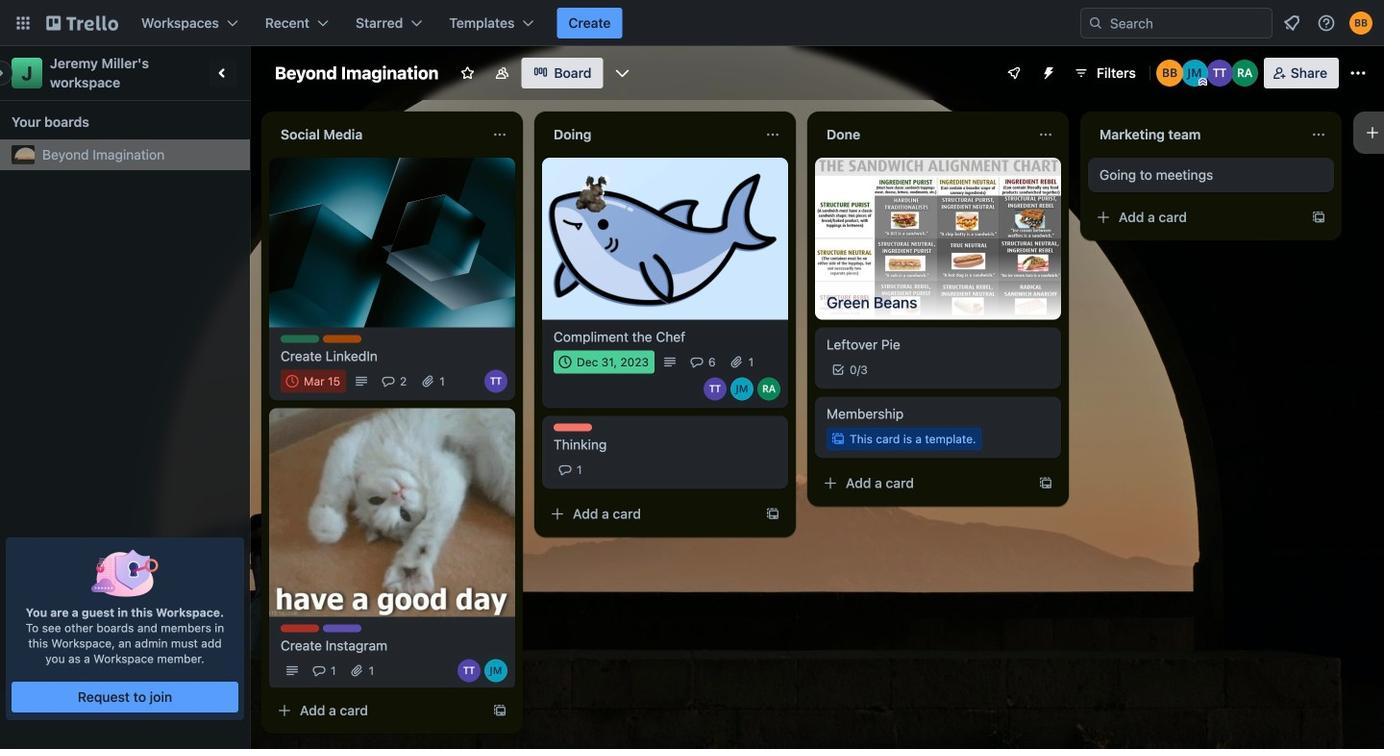 Task type: describe. For each thing, give the bounding box(es) containing it.
1 vertical spatial terry turtle (terryturtle) image
[[458, 659, 481, 682]]

automation image
[[1034, 58, 1061, 85]]

show menu image
[[1349, 63, 1369, 83]]

your boards with 1 items element
[[12, 111, 229, 134]]

color: orange, title: none image
[[323, 335, 362, 343]]

0 horizontal spatial create from template… image
[[492, 703, 508, 718]]

0 vertical spatial terry turtle (terryturtle) image
[[1207, 60, 1234, 87]]

0 horizontal spatial create from template… image
[[1039, 476, 1054, 491]]

power ups image
[[1007, 65, 1022, 81]]

0 horizontal spatial terry turtle (terryturtle) image
[[485, 370, 508, 393]]

search image
[[1089, 15, 1104, 31]]

https://media1.giphy.com/media/3ov9jucrjra1ggg9vu/100w.gif?cid=ad960664cgd8q560jl16i4tqsq6qk30rgh2t6st4j6ihzo35&ep=v1_stickers_search&rid=100w.gif&ct=s image
[[566, 157, 630, 220]]

jeremy miller (jeremymiller198) image for the topmost terry turtle (terryturtle) image
[[1182, 60, 1209, 87]]

color: green, title: none image
[[281, 335, 319, 343]]

customize views image
[[613, 63, 632, 83]]

0 vertical spatial create from template… image
[[1312, 210, 1327, 225]]



Task type: locate. For each thing, give the bounding box(es) containing it.
1 horizontal spatial create from template… image
[[766, 506, 781, 522]]

0 vertical spatial create from template… image
[[766, 506, 781, 522]]

jeremy miller (jeremymiller198) image left ruby anderson (rubyanderson7) icon
[[1182, 60, 1209, 87]]

0 horizontal spatial bob builder (bobbuilder40) image
[[1157, 60, 1184, 87]]

1 horizontal spatial jeremy miller (jeremymiller198) image
[[1182, 60, 1209, 87]]

terry turtle (terryturtle) image down search 'field'
[[1207, 60, 1234, 87]]

1 horizontal spatial terry turtle (terryturtle) image
[[704, 377, 727, 401]]

0 horizontal spatial terry turtle (terryturtle) image
[[458, 659, 481, 682]]

0 vertical spatial jeremy miller (jeremymiller198) image
[[1182, 60, 1209, 87]]

1 horizontal spatial bob builder (bobbuilder40) image
[[1350, 12, 1373, 35]]

color: purple, title: none image
[[323, 625, 362, 632]]

None text field
[[269, 119, 485, 150], [542, 119, 758, 150], [816, 119, 1031, 150], [1089, 119, 1304, 150], [269, 119, 485, 150], [542, 119, 758, 150], [816, 119, 1031, 150], [1089, 119, 1304, 150]]

jeremy miller (jeremymiller198) image for ruby anderson (rubyanderson7) image
[[731, 377, 754, 401]]

1 vertical spatial bob builder (bobbuilder40) image
[[1157, 60, 1184, 87]]

this member is an admin of this board. image
[[1199, 78, 1208, 87]]

Board name text field
[[265, 58, 449, 88]]

primary element
[[0, 0, 1385, 46]]

bob builder (bobbuilder40) image
[[1350, 12, 1373, 35], [1157, 60, 1184, 87]]

create from template… image
[[766, 506, 781, 522], [492, 703, 508, 718]]

workspace navigation collapse icon image
[[210, 60, 237, 87]]

bob builder (bobbuilder40) image right open information menu icon
[[1350, 12, 1373, 35]]

jeremy miller (jeremymiller198) image left ruby anderson (rubyanderson7) image
[[731, 377, 754, 401]]

1 vertical spatial jeremy miller (jeremymiller198) image
[[731, 377, 754, 401]]

color: bold red, title: "thoughts" element
[[554, 424, 592, 431]]

1 vertical spatial create from template… image
[[492, 703, 508, 718]]

ruby anderson (rubyanderson7) image
[[758, 377, 781, 401]]

0 notifications image
[[1281, 12, 1304, 35]]

0 vertical spatial bob builder (bobbuilder40) image
[[1350, 12, 1373, 35]]

jeremy miller (jeremymiller198) image
[[1182, 60, 1209, 87], [731, 377, 754, 401]]

1 horizontal spatial terry turtle (terryturtle) image
[[1207, 60, 1234, 87]]

Search field
[[1081, 8, 1273, 38]]

star or unstar board image
[[460, 65, 476, 81]]

ruby anderson (rubyanderson7) image
[[1232, 60, 1259, 87]]

1 vertical spatial create from template… image
[[1039, 476, 1054, 491]]

None checkbox
[[281, 370, 346, 393]]

open information menu image
[[1318, 13, 1337, 33]]

back to home image
[[46, 8, 118, 38]]

1 horizontal spatial create from template… image
[[1312, 210, 1327, 225]]

None checkbox
[[554, 351, 655, 374]]

workspace visible image
[[495, 65, 510, 81]]

create from template… image
[[1312, 210, 1327, 225], [1039, 476, 1054, 491]]

bob builder (bobbuilder40) image left 'this member is an admin of this board.' icon
[[1157, 60, 1184, 87]]

terry turtle (terryturtle) image
[[485, 370, 508, 393], [704, 377, 727, 401]]

color: red, title: none image
[[281, 625, 319, 632]]

jeremy miller (jeremymiller198) image
[[485, 659, 508, 682]]

terry turtle (terryturtle) image
[[1207, 60, 1234, 87], [458, 659, 481, 682]]

0 horizontal spatial jeremy miller (jeremymiller198) image
[[731, 377, 754, 401]]

terry turtle (terryturtle) image left jeremy miller (jeremymiller198) icon
[[458, 659, 481, 682]]



Task type: vqa. For each thing, say whether or not it's contained in the screenshot.
the bottom in
no



